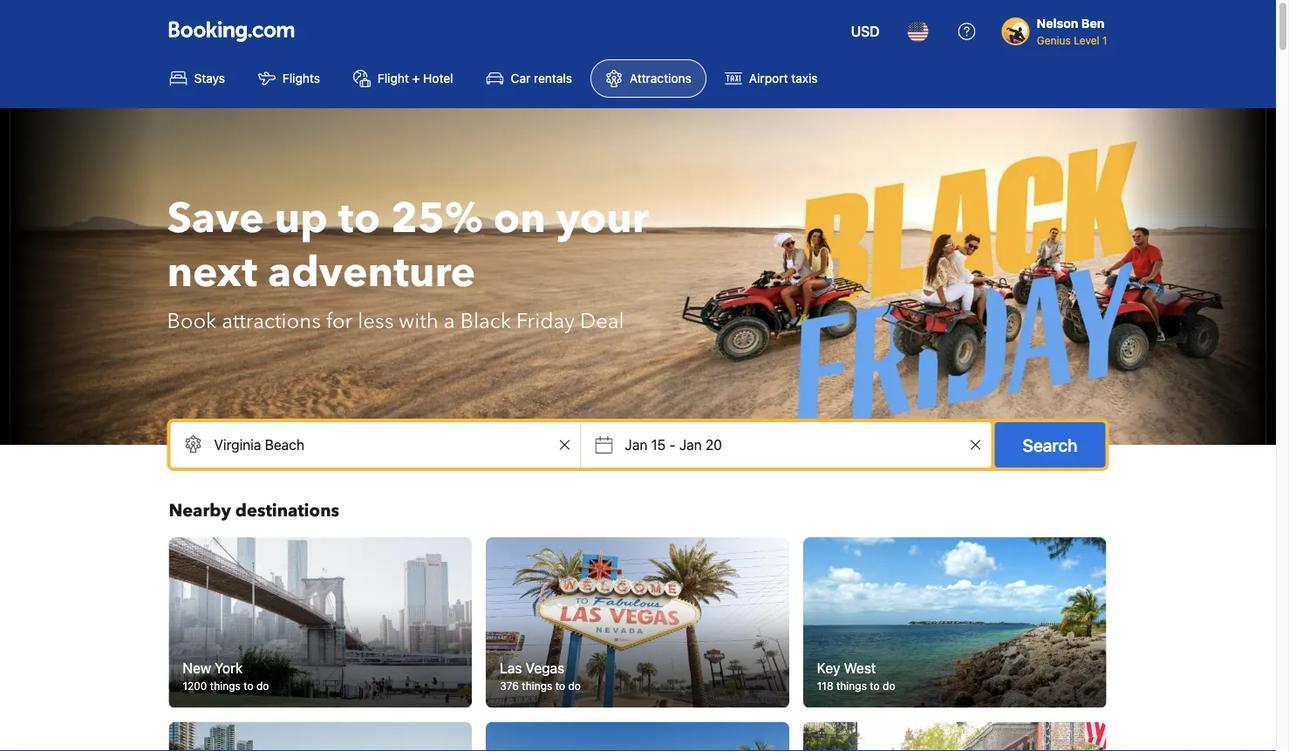 Task type: describe. For each thing, give the bounding box(es) containing it.
miami image
[[486, 722, 789, 751]]

+
[[412, 71, 420, 86]]

new york 1200 things to do
[[183, 660, 269, 693]]

car
[[511, 71, 531, 86]]

1200
[[183, 680, 207, 693]]

with
[[399, 307, 439, 336]]

up
[[275, 190, 328, 247]]

destinations
[[235, 499, 339, 523]]

25%
[[391, 190, 483, 247]]

usd
[[851, 23, 880, 40]]

booking.com image
[[169, 21, 294, 42]]

flight + hotel link
[[339, 59, 468, 98]]

1 jan from the left
[[625, 437, 648, 453]]

adventure
[[268, 244, 476, 301]]

things for vegas
[[522, 680, 553, 693]]

black
[[460, 307, 511, 336]]

to for new york
[[244, 680, 254, 693]]

car rentals
[[511, 71, 572, 86]]

376
[[500, 680, 519, 693]]

west
[[844, 660, 876, 676]]

jan 15 - jan 20
[[625, 437, 722, 453]]

level
[[1074, 34, 1100, 46]]

flights
[[283, 71, 320, 86]]

new orleans image
[[803, 722, 1107, 751]]

nearby destinations
[[169, 499, 339, 523]]

key west image
[[803, 538, 1107, 708]]

save up to 25% on your next adventure book attractions for less with a black friday deal
[[167, 190, 649, 336]]

new
[[183, 660, 211, 676]]

118
[[817, 680, 834, 693]]

-
[[670, 437, 676, 453]]

flight
[[378, 71, 409, 86]]

airport
[[749, 71, 788, 86]]

do for vegas
[[568, 680, 581, 693]]

key west 118 things to do
[[817, 660, 896, 693]]

your account menu nelson ben genius level 1 element
[[1002, 8, 1115, 48]]

do for west
[[883, 680, 896, 693]]

york
[[215, 660, 243, 676]]



Task type: locate. For each thing, give the bounding box(es) containing it.
1
[[1103, 34, 1108, 46]]

attractions
[[222, 307, 321, 336]]

3 things from the left
[[837, 680, 867, 693]]

do inside las vegas 376 things to do
[[568, 680, 581, 693]]

genius
[[1037, 34, 1071, 46]]

do right 1200
[[256, 680, 269, 693]]

jan
[[625, 437, 648, 453], [680, 437, 702, 453]]

1 things from the left
[[210, 680, 241, 693]]

nearby
[[169, 499, 231, 523]]

on
[[494, 190, 546, 247]]

15
[[651, 437, 666, 453]]

airport taxis link
[[710, 59, 833, 98]]

flight + hotel
[[378, 71, 453, 86]]

las vegas image
[[486, 538, 789, 708]]

to for key west
[[870, 680, 880, 693]]

save
[[167, 190, 264, 247]]

2 do from the left
[[568, 680, 581, 693]]

to for las vegas
[[556, 680, 565, 693]]

rentals
[[534, 71, 572, 86]]

to inside key west 118 things to do
[[870, 680, 880, 693]]

1 horizontal spatial do
[[568, 680, 581, 693]]

1 do from the left
[[256, 680, 269, 693]]

do right 118
[[883, 680, 896, 693]]

ben
[[1082, 16, 1105, 31]]

car rentals link
[[472, 59, 587, 98]]

vegas
[[526, 660, 565, 676]]

jan right -
[[680, 437, 702, 453]]

things inside new york 1200 things to do
[[210, 680, 241, 693]]

Where are you going? search field
[[171, 422, 581, 468]]

2 jan from the left
[[680, 437, 702, 453]]

things down vegas
[[522, 680, 553, 693]]

things for west
[[837, 680, 867, 693]]

to inside "save up to 25% on your next adventure book attractions for less with a black friday deal"
[[338, 190, 381, 247]]

new york image
[[169, 538, 472, 708]]

to
[[338, 190, 381, 247], [244, 680, 254, 693], [556, 680, 565, 693], [870, 680, 880, 693]]

3 do from the left
[[883, 680, 896, 693]]

do for york
[[256, 680, 269, 693]]

las
[[500, 660, 522, 676]]

book
[[167, 307, 217, 336]]

things down west
[[837, 680, 867, 693]]

to right up
[[338, 190, 381, 247]]

0 horizontal spatial jan
[[625, 437, 648, 453]]

2 horizontal spatial do
[[883, 680, 896, 693]]

to right 1200
[[244, 680, 254, 693]]

attractions
[[630, 71, 692, 86]]

things inside key west 118 things to do
[[837, 680, 867, 693]]

hotel
[[423, 71, 453, 86]]

key
[[817, 660, 841, 676]]

usd button
[[841, 10, 891, 52]]

to down west
[[870, 680, 880, 693]]

1 horizontal spatial things
[[522, 680, 553, 693]]

things
[[210, 680, 241, 693], [522, 680, 553, 693], [837, 680, 867, 693]]

to inside las vegas 376 things to do
[[556, 680, 565, 693]]

attractions link
[[591, 59, 707, 98]]

things down york
[[210, 680, 241, 693]]

las vegas 376 things to do
[[500, 660, 581, 693]]

2 things from the left
[[522, 680, 553, 693]]

things for york
[[210, 680, 241, 693]]

a
[[444, 307, 455, 336]]

to inside new york 1200 things to do
[[244, 680, 254, 693]]

do
[[256, 680, 269, 693], [568, 680, 581, 693], [883, 680, 896, 693]]

friday
[[517, 307, 575, 336]]

20
[[706, 437, 722, 453]]

flights link
[[243, 59, 335, 98]]

to down vegas
[[556, 680, 565, 693]]

less
[[358, 307, 394, 336]]

san diego image
[[169, 722, 472, 751]]

your
[[556, 190, 649, 247]]

jan left "15"
[[625, 437, 648, 453]]

things inside las vegas 376 things to do
[[522, 680, 553, 693]]

0 horizontal spatial do
[[256, 680, 269, 693]]

deal
[[580, 307, 624, 336]]

for
[[326, 307, 353, 336]]

stays link
[[155, 59, 240, 98]]

taxis
[[792, 71, 818, 86]]

nelson ben genius level 1
[[1037, 16, 1108, 46]]

do right 376
[[568, 680, 581, 693]]

do inside key west 118 things to do
[[883, 680, 896, 693]]

search
[[1023, 435, 1078, 455]]

0 horizontal spatial things
[[210, 680, 241, 693]]

nelson
[[1037, 16, 1079, 31]]

do inside new york 1200 things to do
[[256, 680, 269, 693]]

search button
[[995, 422, 1106, 468]]

airport taxis
[[749, 71, 818, 86]]

stays
[[194, 71, 225, 86]]

2 horizontal spatial things
[[837, 680, 867, 693]]

next
[[167, 244, 257, 301]]

1 horizontal spatial jan
[[680, 437, 702, 453]]



Task type: vqa. For each thing, say whether or not it's contained in the screenshot.
trip
no



